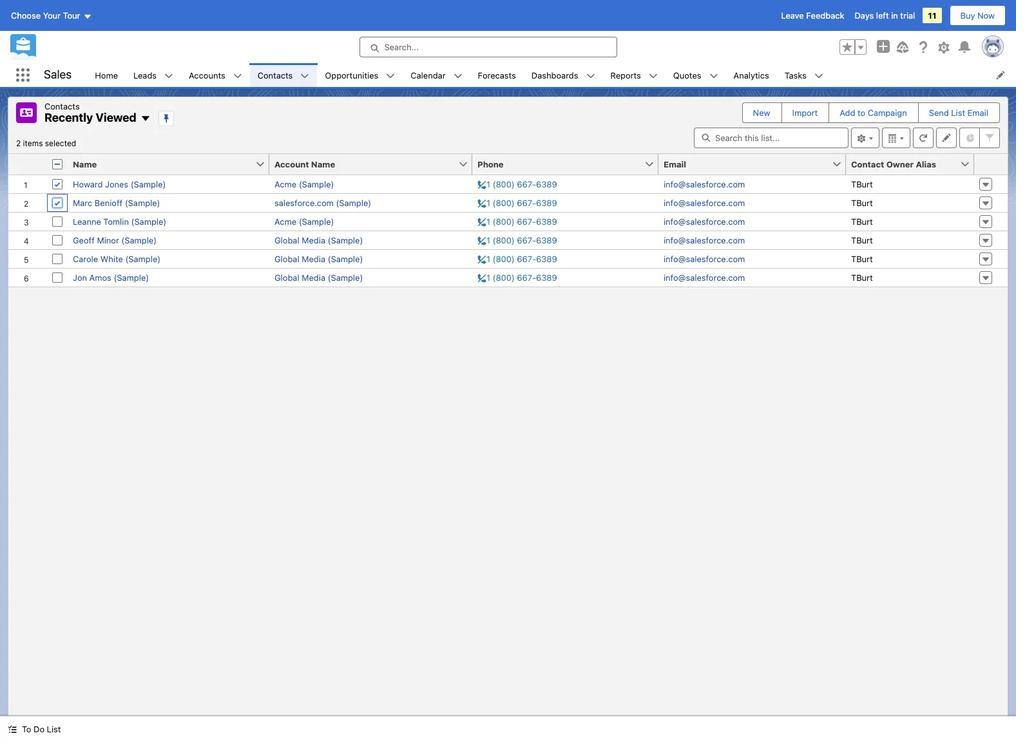 Task type: locate. For each thing, give the bounding box(es) containing it.
account name element
[[270, 154, 480, 175]]

leads list item
[[126, 63, 181, 87]]

3 click to dial disabled image from the top
[[478, 216, 558, 227]]

text default image for opportunities
[[386, 71, 396, 80]]

contacts down sales
[[44, 101, 80, 112]]

0 vertical spatial global media (sample) link
[[275, 235, 363, 245]]

4 info@salesforce.com from the top
[[664, 235, 746, 245]]

2 vertical spatial media
[[302, 272, 326, 283]]

contact
[[852, 159, 885, 169]]

leave feedback link
[[782, 10, 845, 21]]

selected
[[45, 138, 76, 148]]

tburt for jon amos (sample)
[[852, 272, 874, 283]]

1 vertical spatial global media (sample) link
[[275, 254, 363, 264]]

1 horizontal spatial email
[[968, 108, 989, 118]]

tomlin
[[103, 216, 129, 227]]

0 horizontal spatial contacts
[[44, 101, 80, 112]]

click to dial disabled image for geoff minor (sample)
[[478, 235, 558, 245]]

0 vertical spatial acme (sample)
[[275, 179, 334, 189]]

text default image
[[233, 71, 242, 80], [301, 71, 310, 80], [587, 71, 596, 80], [649, 71, 658, 80], [815, 71, 824, 80], [140, 114, 151, 124]]

5 tburt from the top
[[852, 254, 874, 264]]

marc
[[73, 198, 92, 208]]

home link
[[87, 63, 126, 87]]

3 global media (sample) link from the top
[[275, 272, 363, 283]]

3 info@salesforce.com link from the top
[[664, 216, 746, 227]]

click to dial disabled image
[[478, 179, 558, 189], [478, 198, 558, 208], [478, 216, 558, 227], [478, 235, 558, 245], [478, 254, 558, 264], [478, 272, 558, 283]]

1 acme (sample) from the top
[[275, 179, 334, 189]]

list right 'do'
[[47, 725, 61, 735]]

2 tburt from the top
[[852, 198, 874, 208]]

text default image inside reports list item
[[649, 71, 658, 80]]

(sample) for marc benioff (sample) link
[[125, 198, 160, 208]]

acme (sample) link for leanne tomlin (sample)
[[275, 216, 334, 227]]

home
[[95, 70, 118, 80]]

text default image inside calendar list item
[[454, 71, 463, 80]]

howard
[[73, 179, 103, 189]]

contacts inside contacts "link"
[[258, 70, 293, 80]]

salesforce.com (sample) link
[[275, 198, 372, 208]]

recently viewed|contacts|list view element
[[8, 97, 1009, 717]]

info@salesforce.com link for jon amos (sample)
[[664, 272, 746, 283]]

tasks
[[785, 70, 807, 80]]

text default image for leads
[[165, 71, 174, 80]]

0 vertical spatial acme
[[275, 179, 297, 189]]

4 info@salesforce.com link from the top
[[664, 235, 746, 245]]

1 media from the top
[[302, 235, 326, 245]]

text default image inside leads list item
[[165, 71, 174, 80]]

(sample)
[[131, 179, 166, 189], [299, 179, 334, 189], [125, 198, 160, 208], [336, 198, 372, 208], [131, 216, 167, 227], [299, 216, 334, 227], [121, 235, 157, 245], [328, 235, 363, 245], [125, 254, 161, 264], [328, 254, 363, 264], [114, 272, 149, 283], [328, 272, 363, 283]]

2 vertical spatial global media (sample) link
[[275, 272, 363, 283]]

3 info@salesforce.com from the top
[[664, 216, 746, 227]]

text default image right 'quotes' at top right
[[710, 71, 719, 80]]

info@salesforce.com link for geoff minor (sample)
[[664, 235, 746, 245]]

howard jones (sample) link
[[73, 179, 166, 189]]

0 horizontal spatial name
[[73, 159, 97, 169]]

calendar link
[[403, 63, 454, 87]]

global media (sample) for jon amos (sample)
[[275, 272, 363, 283]]

days
[[855, 10, 875, 21]]

text default image for accounts
[[233, 71, 242, 80]]

tasks list item
[[778, 63, 832, 87]]

acme (sample) down salesforce.com
[[275, 216, 334, 227]]

leanne
[[73, 216, 101, 227]]

accounts link
[[181, 63, 233, 87]]

1 horizontal spatial contacts
[[258, 70, 293, 80]]

0 vertical spatial contacts
[[258, 70, 293, 80]]

0 horizontal spatial list
[[47, 725, 61, 735]]

list
[[952, 108, 966, 118], [47, 725, 61, 735]]

text default image down search...
[[386, 71, 396, 80]]

tburt for geoff minor (sample)
[[852, 235, 874, 245]]

contacts image
[[16, 103, 37, 123]]

1 horizontal spatial list
[[952, 108, 966, 118]]

3 global from the top
[[275, 272, 300, 283]]

2 name from the left
[[311, 159, 335, 169]]

info@salesforce.com link for howard jones (sample)
[[664, 179, 746, 189]]

info@salesforce.com
[[664, 179, 746, 189], [664, 198, 746, 208], [664, 216, 746, 227], [664, 235, 746, 245], [664, 254, 746, 264], [664, 272, 746, 283]]

2 acme from the top
[[275, 216, 297, 227]]

1 info@salesforce.com link from the top
[[664, 179, 746, 189]]

click to dial disabled image for leanne tomlin (sample)
[[478, 216, 558, 227]]

new
[[754, 108, 771, 118]]

text default image inside the accounts list item
[[233, 71, 242, 80]]

4 tburt from the top
[[852, 235, 874, 245]]

0 vertical spatial acme (sample) link
[[275, 179, 334, 189]]

left
[[877, 10, 890, 21]]

0 vertical spatial list
[[952, 108, 966, 118]]

text default image inside contacts list item
[[301, 71, 310, 80]]

2 acme (sample) from the top
[[275, 216, 334, 227]]

list containing home
[[87, 63, 1017, 87]]

tburt for marc benioff (sample)
[[852, 198, 874, 208]]

2 info@salesforce.com link from the top
[[664, 198, 746, 208]]

1 vertical spatial global
[[275, 254, 300, 264]]

text default image inside dashboards 'list item'
[[587, 71, 596, 80]]

6 tburt from the top
[[852, 272, 874, 283]]

acme (sample) for leanne tomlin (sample)
[[275, 216, 334, 227]]

name right account
[[311, 159, 335, 169]]

3 global media (sample) from the top
[[275, 272, 363, 283]]

benioff
[[95, 198, 123, 208]]

analytics link
[[726, 63, 778, 87]]

text default image for quotes
[[710, 71, 719, 80]]

1 info@salesforce.com from the top
[[664, 179, 746, 189]]

geoff
[[73, 235, 95, 245]]

acme down account
[[275, 179, 297, 189]]

2 global media (sample) link from the top
[[275, 254, 363, 264]]

name up 'howard'
[[73, 159, 97, 169]]

5 info@salesforce.com link from the top
[[664, 254, 746, 264]]

1 vertical spatial media
[[302, 254, 326, 264]]

action element
[[975, 154, 1009, 175]]

global for geoff minor (sample)
[[275, 235, 300, 245]]

geoff minor (sample)
[[73, 235, 157, 245]]

leads
[[134, 70, 157, 80]]

Search Recently Viewed list view. search field
[[695, 127, 849, 148]]

info@salesforce.com link
[[664, 179, 746, 189], [664, 198, 746, 208], [664, 216, 746, 227], [664, 235, 746, 245], [664, 254, 746, 264], [664, 272, 746, 283]]

carole
[[73, 254, 98, 264]]

1 vertical spatial list
[[47, 725, 61, 735]]

text default image for tasks
[[815, 71, 824, 80]]

text default image right leads
[[165, 71, 174, 80]]

3 tburt from the top
[[852, 216, 874, 227]]

global media (sample) for carole white (sample)
[[275, 254, 363, 264]]

buy now
[[961, 10, 996, 21]]

add to campaign button
[[830, 103, 918, 123]]

alias
[[917, 159, 937, 169]]

4 click to dial disabled image from the top
[[478, 235, 558, 245]]

acme (sample) link for howard jones (sample)
[[275, 179, 334, 189]]

list right send
[[952, 108, 966, 118]]

5 info@salesforce.com from the top
[[664, 254, 746, 264]]

3 media from the top
[[302, 272, 326, 283]]

import button
[[783, 103, 829, 123]]

2
[[16, 138, 21, 148]]

minor
[[97, 235, 119, 245]]

1 acme from the top
[[275, 179, 297, 189]]

leanne tomlin (sample)
[[73, 216, 167, 227]]

2 items selected
[[16, 138, 76, 148]]

text default image left reports link
[[587, 71, 596, 80]]

(sample) for the global media (sample) link associated with jon amos (sample)
[[328, 272, 363, 283]]

media
[[302, 235, 326, 245], [302, 254, 326, 264], [302, 272, 326, 283]]

recently viewed grid
[[8, 154, 1009, 287]]

1 vertical spatial email
[[664, 159, 687, 169]]

info@salesforce.com link for leanne tomlin (sample)
[[664, 216, 746, 227]]

email button
[[659, 154, 833, 174]]

2 click to dial disabled image from the top
[[478, 198, 558, 208]]

1 global from the top
[[275, 235, 300, 245]]

acme (sample) up salesforce.com
[[275, 179, 334, 189]]

jones
[[105, 179, 128, 189]]

analytics
[[734, 70, 770, 80]]

0 vertical spatial global media (sample)
[[275, 235, 363, 245]]

acme down salesforce.com
[[275, 216, 297, 227]]

0 vertical spatial media
[[302, 235, 326, 245]]

item number image
[[8, 154, 47, 174]]

1 vertical spatial contacts
[[44, 101, 80, 112]]

1 global media (sample) link from the top
[[275, 235, 363, 245]]

choose your tour
[[11, 10, 80, 21]]

search...
[[385, 42, 419, 52]]

text default image
[[165, 71, 174, 80], [386, 71, 396, 80], [454, 71, 463, 80], [710, 71, 719, 80], [8, 726, 17, 735]]

recently
[[44, 111, 93, 124]]

acme for howard jones (sample)
[[275, 179, 297, 189]]

to do list button
[[0, 717, 69, 743]]

6 info@salesforce.com link from the top
[[664, 272, 746, 283]]

2 acme (sample) link from the top
[[275, 216, 334, 227]]

None search field
[[695, 127, 849, 148]]

your
[[43, 10, 61, 21]]

2 vertical spatial global media (sample)
[[275, 272, 363, 283]]

acme (sample) link down salesforce.com
[[275, 216, 334, 227]]

global media (sample)
[[275, 235, 363, 245], [275, 254, 363, 264], [275, 272, 363, 283]]

global
[[275, 235, 300, 245], [275, 254, 300, 264], [275, 272, 300, 283]]

text default image inside tasks list item
[[815, 71, 824, 80]]

text default image right tasks in the top of the page
[[815, 71, 824, 80]]

text default image right calendar on the top left
[[454, 71, 463, 80]]

contacts list item
[[250, 63, 318, 87]]

1 vertical spatial acme
[[275, 216, 297, 227]]

1 name from the left
[[73, 159, 97, 169]]

2 media from the top
[[302, 254, 326, 264]]

media for geoff minor (sample)
[[302, 235, 326, 245]]

text default image for dashboards
[[587, 71, 596, 80]]

add to campaign
[[840, 108, 908, 118]]

accounts
[[189, 70, 226, 80]]

0 vertical spatial email
[[968, 108, 989, 118]]

text default image left the opportunities link
[[301, 71, 310, 80]]

2 info@salesforce.com from the top
[[664, 198, 746, 208]]

tburt for leanne tomlin (sample)
[[852, 216, 874, 227]]

1 click to dial disabled image from the top
[[478, 179, 558, 189]]

name inside button
[[311, 159, 335, 169]]

buy
[[961, 10, 976, 21]]

5 click to dial disabled image from the top
[[478, 254, 558, 264]]

text default image right accounts
[[233, 71, 242, 80]]

contacts link
[[250, 63, 301, 87]]

group
[[840, 39, 867, 55]]

campaign
[[868, 108, 908, 118]]

text default image inside quotes 'list item'
[[710, 71, 719, 80]]

send
[[930, 108, 950, 118]]

cell
[[47, 154, 68, 175]]

info@salesforce.com for geoff minor (sample)
[[664, 235, 746, 245]]

reports link
[[603, 63, 649, 87]]

1 horizontal spatial name
[[311, 159, 335, 169]]

text default image inside opportunities list item
[[386, 71, 396, 80]]

1 vertical spatial acme (sample) link
[[275, 216, 334, 227]]

add
[[840, 108, 856, 118]]

text default image left to at left bottom
[[8, 726, 17, 735]]

marc benioff (sample) link
[[73, 198, 160, 208]]

2 global from the top
[[275, 254, 300, 264]]

acme (sample) link up salesforce.com
[[275, 179, 334, 189]]

1 vertical spatial acme (sample)
[[275, 216, 334, 227]]

now
[[978, 10, 996, 21]]

2 vertical spatial global
[[275, 272, 300, 283]]

contacts right the accounts list item
[[258, 70, 293, 80]]

name button
[[68, 154, 255, 174]]

2 global media (sample) from the top
[[275, 254, 363, 264]]

name element
[[68, 154, 277, 175]]

6 click to dial disabled image from the top
[[478, 272, 558, 283]]

acme (sample) for howard jones (sample)
[[275, 179, 334, 189]]

reports list item
[[603, 63, 666, 87]]

send list email button
[[919, 103, 1000, 123]]

email inside recently viewed grid
[[664, 159, 687, 169]]

1 global media (sample) from the top
[[275, 235, 363, 245]]

1 vertical spatial global media (sample)
[[275, 254, 363, 264]]

phone button
[[473, 154, 645, 174]]

opportunities list item
[[318, 63, 403, 87]]

jon
[[73, 272, 87, 283]]

1 tburt from the top
[[852, 179, 874, 189]]

text default image right 'reports'
[[649, 71, 658, 80]]

1 acme (sample) link from the top
[[275, 179, 334, 189]]

list
[[87, 63, 1017, 87]]

0 vertical spatial global
[[275, 235, 300, 245]]

0 horizontal spatial email
[[664, 159, 687, 169]]

6 info@salesforce.com from the top
[[664, 272, 746, 283]]

days left in trial
[[855, 10, 916, 21]]



Task type: vqa. For each thing, say whether or not it's contained in the screenshot.
fifth info@salesforce.com from the top of the Recently Viewed grid
yes



Task type: describe. For each thing, give the bounding box(es) containing it.
quotes list item
[[666, 63, 726, 87]]

global media (sample) for geoff minor (sample)
[[275, 235, 363, 245]]

global for jon amos (sample)
[[275, 272, 300, 283]]

to do list
[[22, 725, 61, 735]]

recently viewed
[[44, 111, 137, 124]]

text default image for contacts
[[301, 71, 310, 80]]

tasks link
[[778, 63, 815, 87]]

choose
[[11, 10, 41, 21]]

white
[[100, 254, 123, 264]]

buy now button
[[950, 5, 1007, 26]]

info@salesforce.com link for marc benioff (sample)
[[664, 198, 746, 208]]

(sample) for carole white (sample) link
[[125, 254, 161, 264]]

dashboards
[[532, 70, 579, 80]]

info@salesforce.com for carole white (sample)
[[664, 254, 746, 264]]

leanne tomlin (sample) link
[[73, 216, 167, 227]]

(sample) for geoff minor (sample)'s the global media (sample) link
[[328, 235, 363, 245]]

info@salesforce.com for leanne tomlin (sample)
[[664, 216, 746, 227]]

leads link
[[126, 63, 165, 87]]

import
[[793, 108, 819, 118]]

global media (sample) link for jon amos (sample)
[[275, 272, 363, 283]]

(sample) for jon amos (sample) link
[[114, 272, 149, 283]]

search... button
[[360, 37, 617, 57]]

trial
[[901, 10, 916, 21]]

sales
[[44, 68, 72, 81]]

send list email
[[930, 108, 989, 118]]

media for jon amos (sample)
[[302, 272, 326, 283]]

cell inside recently viewed grid
[[47, 154, 68, 175]]

11
[[929, 10, 937, 21]]

to
[[858, 108, 866, 118]]

choose your tour button
[[10, 5, 93, 26]]

forecasts
[[478, 70, 516, 80]]

action image
[[975, 154, 1009, 174]]

opportunities link
[[318, 63, 386, 87]]

click to dial disabled image for jon amos (sample)
[[478, 272, 558, 283]]

new button
[[743, 103, 781, 123]]

calendar
[[411, 70, 446, 80]]

(sample) for geoff minor (sample) link
[[121, 235, 157, 245]]

jon amos (sample) link
[[73, 272, 149, 283]]

phone element
[[473, 154, 667, 175]]

tburt for carole white (sample)
[[852, 254, 874, 264]]

info@salesforce.com for marc benioff (sample)
[[664, 198, 746, 208]]

name inside button
[[73, 159, 97, 169]]

contact owner alias
[[852, 159, 937, 169]]

global media (sample) link for geoff minor (sample)
[[275, 235, 363, 245]]

contacts inside recently viewed|contacts|list view element
[[44, 101, 80, 112]]

to
[[22, 725, 31, 735]]

items
[[23, 138, 43, 148]]

recently viewed status
[[16, 138, 76, 148]]

reports
[[611, 70, 642, 80]]

info@salesforce.com link for carole white (sample)
[[664, 254, 746, 264]]

email element
[[659, 154, 854, 175]]

geoff minor (sample) link
[[73, 235, 157, 245]]

account name
[[275, 159, 335, 169]]

text default image right viewed
[[140, 114, 151, 124]]

dashboards link
[[524, 63, 587, 87]]

forecasts link
[[470, 63, 524, 87]]

amos
[[89, 272, 111, 283]]

contact owner alias button
[[847, 154, 961, 174]]

calendar list item
[[403, 63, 470, 87]]

(sample) for howard jones (sample) link
[[131, 179, 166, 189]]

quotes link
[[666, 63, 710, 87]]

quotes
[[674, 70, 702, 80]]

account
[[275, 159, 309, 169]]

info@salesforce.com for howard jones (sample)
[[664, 179, 746, 189]]

jon amos (sample)
[[73, 272, 149, 283]]

global for carole white (sample)
[[275, 254, 300, 264]]

click to dial disabled image for howard jones (sample)
[[478, 179, 558, 189]]

viewed
[[96, 111, 137, 124]]

leave
[[782, 10, 805, 21]]

global media (sample) link for carole white (sample)
[[275, 254, 363, 264]]

owner
[[887, 159, 915, 169]]

do
[[34, 725, 45, 735]]

carole white (sample) link
[[73, 254, 161, 264]]

media for carole white (sample)
[[302, 254, 326, 264]]

(sample) for leanne tomlin (sample) link
[[131, 216, 167, 227]]

account name button
[[270, 154, 459, 174]]

leave feedback
[[782, 10, 845, 21]]

click to dial disabled image for marc benioff (sample)
[[478, 198, 558, 208]]

opportunities
[[325, 70, 379, 80]]

(sample) for the global media (sample) link for carole white (sample)
[[328, 254, 363, 264]]

acme for leanne tomlin (sample)
[[275, 216, 297, 227]]

tour
[[63, 10, 80, 21]]

carole white (sample)
[[73, 254, 161, 264]]

salesforce.com
[[275, 198, 334, 208]]

dashboards list item
[[524, 63, 603, 87]]

marc benioff (sample)
[[73, 198, 160, 208]]

tburt for howard jones (sample)
[[852, 179, 874, 189]]

click to dial disabled image for carole white (sample)
[[478, 254, 558, 264]]

feedback
[[807, 10, 845, 21]]

contact owner alias element
[[847, 154, 983, 175]]

text default image inside to do list button
[[8, 726, 17, 735]]

item number element
[[8, 154, 47, 175]]

in
[[892, 10, 899, 21]]

info@salesforce.com for jon amos (sample)
[[664, 272, 746, 283]]

howard jones (sample)
[[73, 179, 166, 189]]

text default image for reports
[[649, 71, 658, 80]]

accounts list item
[[181, 63, 250, 87]]

salesforce.com (sample)
[[275, 198, 372, 208]]

text default image for calendar
[[454, 71, 463, 80]]

phone
[[478, 159, 504, 169]]



